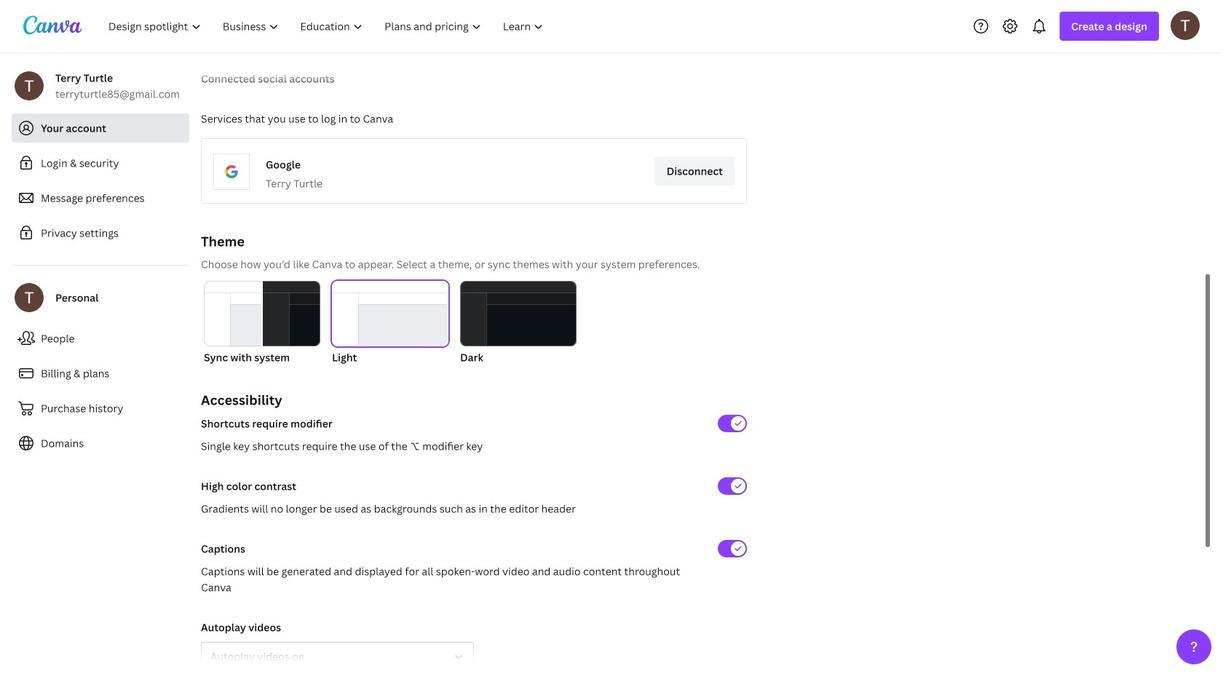 Task type: vqa. For each thing, say whether or not it's contained in the screenshot.
rightmost "Team 1" IMAGE
no



Task type: locate. For each thing, give the bounding box(es) containing it.
terry turtle image
[[1171, 11, 1201, 40]]

None button
[[204, 281, 321, 366], [332, 281, 449, 366], [460, 281, 577, 366], [201, 643, 474, 672], [204, 281, 321, 366], [332, 281, 449, 366], [460, 281, 577, 366], [201, 643, 474, 672]]

top level navigation element
[[99, 12, 556, 41]]



